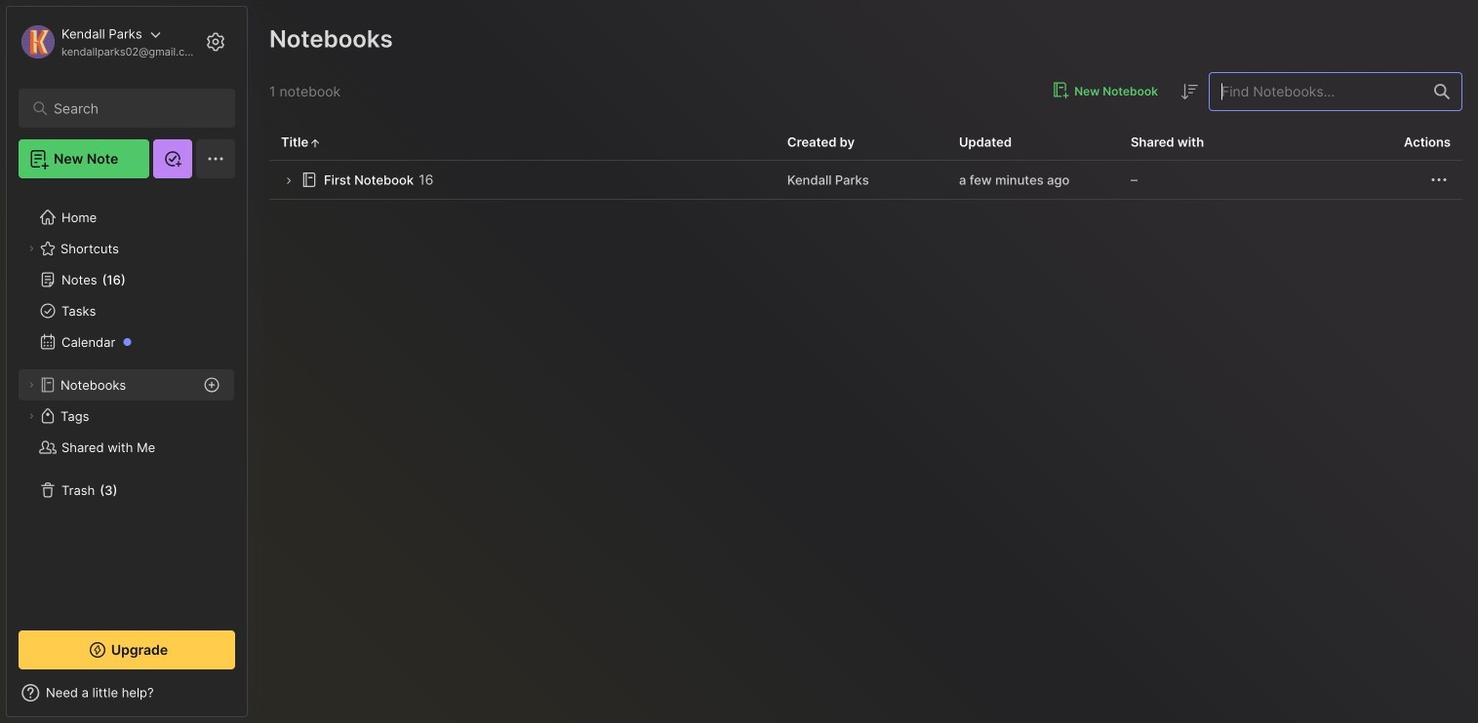 Task type: vqa. For each thing, say whether or not it's contained in the screenshot.
Account field
yes



Task type: describe. For each thing, give the bounding box(es) containing it.
Search text field
[[54, 100, 209, 118]]

expand notebooks image
[[25, 380, 37, 391]]

Account field
[[19, 22, 199, 61]]

more actions image
[[1427, 168, 1451, 192]]

none search field inside main element
[[54, 97, 209, 120]]

sort options image
[[1178, 80, 1201, 103]]

More actions field
[[1427, 168, 1451, 192]]



Task type: locate. For each thing, give the bounding box(es) containing it.
Sort field
[[1178, 80, 1201, 103]]

tree
[[7, 190, 247, 614]]

main element
[[0, 0, 254, 724]]

None search field
[[54, 97, 209, 120]]

arrow image
[[281, 174, 296, 188]]

WHAT'S NEW field
[[7, 678, 247, 709]]

Find Notebooks… text field
[[1210, 76, 1422, 108]]

click to collapse image
[[246, 688, 261, 711]]

row
[[269, 161, 1462, 200]]

settings image
[[204, 30, 227, 54]]

expand tags image
[[25, 411, 37, 422]]

tree inside main element
[[7, 190, 247, 614]]



